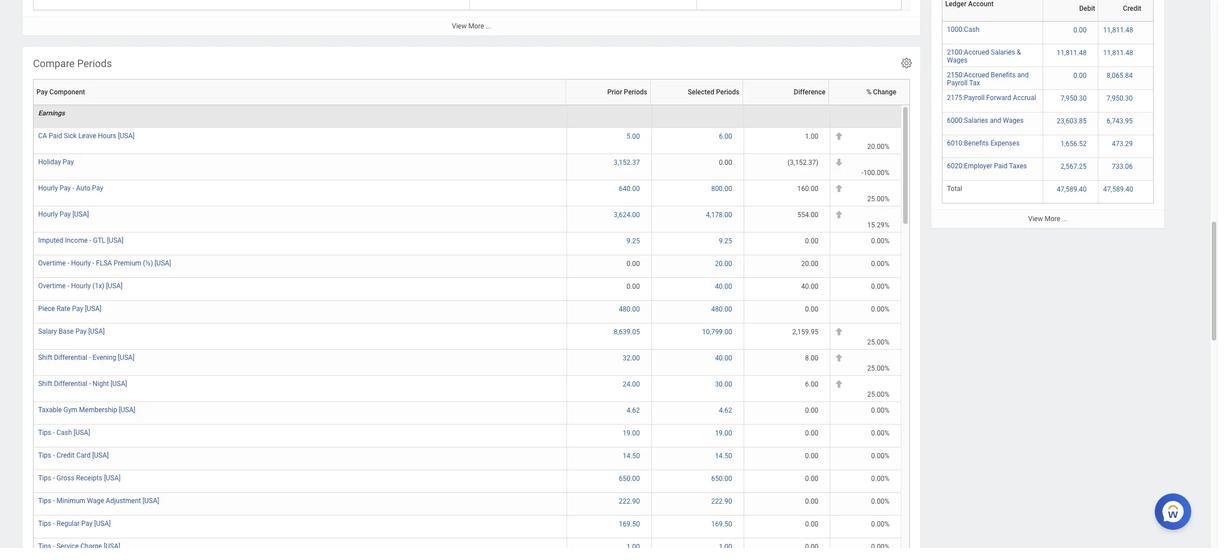 Task type: vqa. For each thing, say whether or not it's contained in the screenshot.


Task type: describe. For each thing, give the bounding box(es) containing it.
salary
[[38, 328, 57, 336]]

differential for night
[[54, 380, 87, 388]]

smart calculation run preview element
[[23, 0, 920, 35]]

1 650.00 button from the left
[[619, 475, 642, 484]]

4.62 for 1st 4.62 button from the right
[[719, 407, 732, 415]]

tips for tips - minimum wage adjustment [usa]
[[38, 498, 51, 506]]

1.00 button
[[805, 132, 820, 141]]

(1x)
[[92, 282, 104, 290]]

1 vertical spatial 6.00 button
[[805, 380, 820, 389]]

8,639.05 button
[[614, 328, 642, 337]]

2150:accrued benefits and payroll tax
[[947, 71, 1029, 87]]

auto
[[76, 184, 90, 192]]

shift for shift differential - night [usa]
[[38, 380, 52, 388]]

554.00
[[797, 211, 818, 219]]

1.00
[[805, 133, 818, 141]]

tips - credit card [usa]
[[38, 452, 109, 460]]

11,811.48 button for 0.00
[[1103, 26, 1135, 35]]

1 650.00 from the left
[[619, 475, 640, 483]]

0.00% for 19.00
[[871, 430, 890, 438]]

shift differential - evening [usa] link
[[38, 352, 134, 362]]

160.00 button
[[797, 184, 820, 194]]

credit button
[[1102, 4, 1141, 12]]

0.00% button for 650.00
[[871, 475, 891, 484]]

20.00%
[[867, 143, 890, 151]]

0.00% button for 9.25
[[871, 237, 891, 246]]

0.00% button for 40.00
[[871, 282, 891, 292]]

selected periods
[[688, 88, 739, 96]]

pay right auto
[[92, 184, 103, 192]]

1 20.00 button from the left
[[715, 260, 734, 269]]

- inside button
[[862, 169, 864, 177]]

40.00 up 2,159.95 button
[[801, 283, 818, 291]]

2 480.00 from the left
[[711, 306, 732, 314]]

shift differential - night [usa] link
[[38, 378, 127, 388]]

... for "view more ..." link associated with the smart calculation run preview element at the top of the page
[[486, 22, 491, 30]]

benefits
[[991, 71, 1016, 79]]

4,178.00 button
[[706, 211, 734, 220]]

imputed income - gtl [usa]
[[38, 237, 124, 245]]

% change button
[[832, 88, 897, 96]]

6020:employer paid taxes
[[947, 162, 1027, 170]]

salary base pay [usa]
[[38, 328, 105, 336]]

20.00 for 2nd 20.00 button
[[801, 260, 818, 268]]

taxes
[[1009, 162, 1027, 170]]

tips - credit card [usa] link
[[38, 450, 109, 460]]

pay right regular
[[81, 520, 93, 528]]

8,065.84
[[1107, 72, 1133, 80]]

2 7,950.30 button from the left
[[1107, 94, 1135, 103]]

and inside 2150:accrued benefits and payroll tax
[[1017, 71, 1029, 79]]

premium
[[114, 260, 141, 268]]

1000:cash link
[[947, 23, 980, 33]]

2100:accrued salaries & wages link
[[947, 46, 1021, 64]]

gross
[[57, 475, 74, 483]]

[usa] right evening
[[118, 354, 134, 362]]

0.00% button for 4.62
[[871, 407, 891, 416]]

0.00% for 169.50
[[871, 521, 890, 529]]

25.00% button for 8.00
[[867, 364, 891, 373]]

tips - minimum wage adjustment [usa]
[[38, 498, 159, 506]]

overtime - hourly - flsa premium (½) [usa] link
[[38, 257, 171, 268]]

9.25 for 1st 9.25 button from the right
[[719, 237, 732, 245]]

-100.00% button
[[862, 168, 891, 178]]

2175:payroll forward accrual
[[947, 94, 1036, 102]]

1 9.25 button from the left
[[627, 237, 642, 246]]

overtime - hourly (1x) [usa]
[[38, 282, 123, 290]]

1 14.50 from the left
[[623, 453, 640, 461]]

periods for selected periods
[[716, 88, 739, 96]]

6020:employer
[[947, 162, 992, 170]]

20.00% button
[[867, 142, 891, 151]]

8.00 button
[[805, 354, 820, 363]]

100.00%
[[864, 169, 890, 177]]

hourly down holiday
[[38, 184, 58, 192]]

1 vertical spatial 6.00
[[805, 381, 818, 389]]

9.25 for 2nd 9.25 button from right
[[627, 237, 640, 245]]

2150:accrued
[[947, 71, 989, 79]]

accounting summary element
[[932, 0, 1164, 228]]

[usa] up shift differential - evening [usa] link
[[88, 328, 105, 336]]

2,567.25 button
[[1061, 162, 1088, 171]]

20.00 for 2nd 20.00 button from the right
[[715, 260, 732, 268]]

1 vertical spatial and
[[990, 117, 1001, 125]]

24.00
[[623, 381, 640, 389]]

40.00 button up 2,159.95 button
[[801, 282, 820, 292]]

credit inside tips - credit card [usa] link
[[57, 452, 75, 460]]

8,639.05
[[614, 328, 640, 336]]

2 222.90 button from the left
[[711, 498, 734, 507]]

piece
[[38, 305, 55, 313]]

10,799.00
[[702, 328, 732, 336]]

shift differential - evening [usa]
[[38, 354, 134, 362]]

5.00 button
[[627, 132, 642, 141]]

tips - cash [usa]
[[38, 429, 90, 437]]

view more ... for accounting summary element
[[1028, 215, 1067, 223]]

2 19.00 from the left
[[715, 430, 732, 438]]

pay component button
[[36, 79, 570, 105]]

income
[[65, 237, 88, 245]]

0.00% button for 169.50
[[871, 520, 891, 530]]

2 480.00 button from the left
[[711, 305, 734, 314]]

overtime for overtime - hourly - flsa premium (½) [usa]
[[38, 260, 66, 268]]

account
[[968, 0, 994, 8]]

piece rate pay [usa] link
[[38, 303, 101, 313]]

0.00% for 14.50
[[871, 453, 890, 461]]

2150:accrued benefits and payroll tax link
[[947, 69, 1029, 87]]

2 169.50 button from the left
[[711, 520, 734, 530]]

0.00% button for 19.00
[[871, 429, 891, 438]]

compare periods element
[[23, 47, 920, 549]]

25.00% for 160.00
[[867, 195, 890, 203]]

differential for evening
[[54, 354, 87, 362]]

1 169.50 button from the left
[[619, 520, 642, 530]]

40.00 for 40.00
[[715, 283, 732, 291]]

ledger account
[[945, 0, 994, 8]]

shift for shift differential - evening [usa]
[[38, 354, 52, 362]]

-100.00%
[[862, 169, 890, 177]]

cash
[[57, 429, 72, 437]]

2 9.25 button from the left
[[719, 237, 734, 246]]

40.00 button for 40.00
[[715, 282, 734, 292]]

6,743.95
[[1107, 117, 1133, 125]]

15.29%
[[867, 221, 890, 229]]

1000:cash
[[947, 26, 980, 33]]

11,811.48 for 11,811.48
[[1103, 49, 1133, 57]]

[usa] right receipts at the bottom left
[[104, 475, 121, 483]]

3,624.00 button
[[614, 211, 642, 220]]

total
[[947, 185, 962, 193]]

2 19.00 button from the left
[[715, 429, 734, 438]]

6010:benefits expenses
[[947, 139, 1020, 147]]

salary base pay [usa] link
[[38, 326, 105, 336]]

8.00
[[805, 355, 818, 363]]

32.00
[[623, 355, 640, 363]]

169.50 for 2nd 169.50 button from left
[[711, 521, 732, 529]]

(3,152.37)
[[788, 159, 818, 167]]

1 14.50 button from the left
[[623, 452, 642, 461]]

membership
[[79, 407, 117, 414]]

tips for tips - cash [usa]
[[38, 429, 51, 437]]

pay right base at the left of the page
[[75, 328, 87, 336]]

2 cell from the left
[[470, 0, 697, 10]]

[usa] right (½)
[[155, 260, 171, 268]]

24.00 button
[[623, 380, 642, 389]]

prior periods
[[607, 88, 647, 96]]

0.00% for 20.00
[[871, 260, 890, 268]]

view more ... link for accounting summary element
[[932, 209, 1164, 228]]

pay right holiday
[[63, 158, 74, 166]]

salaries
[[991, 48, 1015, 56]]

configure compare periods image
[[900, 57, 913, 69]]

11,811.48 down debit "button"
[[1057, 49, 1087, 57]]

2 4.62 button from the left
[[719, 407, 734, 416]]

tips for tips - credit card [usa]
[[38, 452, 51, 460]]

earnings element
[[38, 107, 65, 117]]

40.00 for 8.00
[[715, 355, 732, 363]]

0 horizontal spatial 6.00
[[719, 133, 732, 141]]

30.00 button
[[715, 380, 734, 389]]

11,811.48 button down debit "button"
[[1057, 48, 1088, 57]]

prior
[[607, 88, 622, 96]]

sick
[[64, 132, 77, 140]]

8,065.84 button
[[1107, 71, 1135, 80]]

tips - gross receipts [usa]
[[38, 475, 121, 483]]

6010:benefits expenses link
[[947, 137, 1020, 147]]

holiday pay link
[[38, 156, 74, 166]]

more for accounting summary element
[[1045, 215, 1060, 223]]

piece rate pay [usa]
[[38, 305, 101, 313]]

25.00% button for 160.00
[[867, 195, 891, 204]]

[usa] down tips - minimum wage adjustment [usa]
[[94, 520, 111, 528]]

473.29 button
[[1112, 139, 1135, 149]]

[usa] right (1x)
[[106, 282, 123, 290]]

3,152.37
[[614, 159, 640, 167]]

1 vertical spatial wages
[[1003, 117, 1024, 125]]



Task type: locate. For each thing, give the bounding box(es) containing it.
7 0.00% from the top
[[871, 453, 890, 461]]

10 0.00% button from the top
[[871, 520, 891, 530]]

0 horizontal spatial 19.00 button
[[623, 429, 642, 438]]

1 cell from the left
[[33, 0, 470, 10]]

0.00% for 222.90
[[871, 498, 890, 506]]

view more ... link for the smart calculation run preview element at the top of the page
[[23, 16, 920, 35]]

1 vertical spatial view
[[1028, 215, 1043, 223]]

paid inside accounting summary element
[[994, 162, 1008, 170]]

more for the smart calculation run preview element at the top of the page
[[468, 22, 484, 30]]

shift differential - night [usa]
[[38, 380, 127, 388]]

1 horizontal spatial 4.62
[[719, 407, 732, 415]]

2 25.00% button from the top
[[867, 338, 891, 347]]

0 horizontal spatial wages
[[947, 56, 968, 64]]

1 9.25 from the left
[[627, 237, 640, 245]]

20.00 down 4,178.00 button
[[715, 260, 732, 268]]

minimum
[[57, 498, 85, 506]]

1 vertical spatial overtime
[[38, 282, 66, 290]]

1 25.00% from the top
[[867, 195, 890, 203]]

1 horizontal spatial 47,589.40
[[1103, 186, 1133, 194]]

0 horizontal spatial 169.50 button
[[619, 520, 642, 530]]

20.00 down 554.00 "button" on the right of page
[[801, 260, 818, 268]]

and right "benefits"
[[1017, 71, 1029, 79]]

1 horizontal spatial paid
[[994, 162, 1008, 170]]

2,159.95
[[792, 328, 818, 336]]

wage
[[87, 498, 104, 506]]

47,589.40 button down 733.06
[[1103, 185, 1135, 194]]

30.00
[[715, 381, 732, 389]]

25.00%
[[867, 195, 890, 203], [867, 339, 890, 347], [867, 365, 890, 373], [867, 391, 890, 399]]

11,811.48 button
[[1103, 26, 1135, 35], [1057, 48, 1088, 57], [1103, 48, 1135, 57]]

9.25 button down 3,624.00 button
[[627, 237, 642, 246]]

480.00 up 10,799.00 button
[[711, 306, 732, 314]]

[usa] right adjustment
[[143, 498, 159, 506]]

wages up "expenses"
[[1003, 117, 1024, 125]]

0 vertical spatial credit
[[1123, 4, 1141, 12]]

0 horizontal spatial periods
[[77, 57, 112, 69]]

40.00
[[715, 283, 732, 291], [801, 283, 818, 291], [715, 355, 732, 363]]

6020:employer paid taxes link
[[947, 160, 1027, 170]]

6 0.00% button from the top
[[871, 429, 891, 438]]

6.00 button down 8.00 button
[[805, 380, 820, 389]]

differential down "salary base pay [usa]"
[[54, 354, 87, 362]]

1 47,589.40 from the left
[[1057, 186, 1087, 194]]

0 vertical spatial view
[[452, 22, 467, 30]]

6 0.00% from the top
[[871, 430, 890, 438]]

0 vertical spatial and
[[1017, 71, 1029, 79]]

19.00 down 30.00 button
[[715, 430, 732, 438]]

0 horizontal spatial 7,950.30 button
[[1061, 94, 1088, 103]]

overtime up 'piece'
[[38, 282, 66, 290]]

0 horizontal spatial view more ...
[[452, 22, 491, 30]]

3 tips from the top
[[38, 475, 51, 483]]

credit right "debit"
[[1123, 4, 1141, 12]]

cell
[[33, 0, 470, 10], [470, 0, 697, 10], [697, 0, 901, 10]]

4 0.00% from the top
[[871, 306, 890, 314]]

ledger
[[945, 0, 967, 8]]

0 horizontal spatial 9.25 button
[[627, 237, 642, 246]]

overtime
[[38, 260, 66, 268], [38, 282, 66, 290]]

222.90
[[619, 498, 640, 506], [711, 498, 732, 506]]

1 horizontal spatial 6.00 button
[[805, 380, 820, 389]]

3,624.00
[[614, 211, 640, 219]]

1 horizontal spatial 19.00 button
[[715, 429, 734, 438]]

compare
[[33, 57, 75, 69]]

2 14.50 button from the left
[[715, 452, 734, 461]]

paid inside compare periods element
[[49, 132, 62, 140]]

2,159.95 button
[[792, 328, 820, 337]]

25.00% for 6.00
[[867, 391, 890, 399]]

9.25 down 4,178.00 button
[[719, 237, 732, 245]]

0 horizontal spatial 650.00
[[619, 475, 640, 483]]

0 horizontal spatial 650.00 button
[[619, 475, 642, 484]]

6.00 button
[[719, 132, 734, 141], [805, 380, 820, 389]]

taxable gym membership [usa]
[[38, 407, 135, 414]]

40.00 button
[[715, 282, 734, 292], [801, 282, 820, 292], [715, 354, 734, 363]]

800.00 button
[[711, 184, 734, 194]]

shift down 'salary'
[[38, 354, 52, 362]]

view inside accounting summary element
[[1028, 215, 1043, 223]]

2 7,950.30 from the left
[[1107, 94, 1133, 102]]

0 vertical spatial view more ... link
[[23, 16, 920, 35]]

7,950.30 down 8,065.84 button
[[1107, 94, 1133, 102]]

0.00% button for 222.90
[[871, 498, 891, 507]]

7,950.30 up the 23,603.85 button
[[1061, 94, 1087, 102]]

1 horizontal spatial view
[[1028, 215, 1043, 223]]

periods for prior periods
[[624, 88, 647, 96]]

6.00 down 8.00 button
[[805, 381, 818, 389]]

row inside the smart calculation run preview element
[[33, 0, 901, 10]]

0 horizontal spatial 47,589.40
[[1057, 186, 1087, 194]]

2 0.00% from the top
[[871, 260, 890, 268]]

0 vertical spatial more
[[468, 22, 484, 30]]

tips left gross
[[38, 475, 51, 483]]

0 horizontal spatial 4.62 button
[[627, 407, 642, 416]]

1 7,950.30 from the left
[[1061, 94, 1087, 102]]

7 0.00% button from the top
[[871, 452, 891, 461]]

9 0.00% from the top
[[871, 498, 890, 506]]

periods right 'selected'
[[716, 88, 739, 96]]

leave
[[78, 132, 96, 140]]

[usa] right the membership
[[119, 407, 135, 414]]

5 0.00% button from the top
[[871, 407, 891, 416]]

[usa] right card on the bottom left
[[92, 452, 109, 460]]

0.00% for 40.00
[[871, 283, 890, 291]]

[usa] right hours
[[118, 132, 135, 140]]

overtime for overtime - hourly (1x) [usa]
[[38, 282, 66, 290]]

tips left minimum
[[38, 498, 51, 506]]

ca paid sick leave hours [usa]
[[38, 132, 135, 140]]

0 horizontal spatial 20.00
[[715, 260, 732, 268]]

480.00
[[619, 306, 640, 314], [711, 306, 732, 314]]

1 vertical spatial view more ... link
[[932, 209, 1164, 228]]

paid left the taxes
[[994, 162, 1008, 170]]

0.00% button for 20.00
[[871, 260, 891, 269]]

hourly pay - auto pay
[[38, 184, 103, 192]]

11,811.48 button up 8,065.84
[[1103, 48, 1135, 57]]

[usa] up the imputed income - gtl [usa] link
[[72, 211, 89, 219]]

0.00% for 650.00
[[871, 475, 890, 483]]

tips - regular pay [usa]
[[38, 520, 111, 528]]

taxable gym membership [usa] link
[[38, 404, 135, 414]]

pay right rate
[[72, 305, 83, 313]]

1 19.00 button from the left
[[623, 429, 642, 438]]

overtime down imputed
[[38, 260, 66, 268]]

1 47,589.40 button from the left
[[1057, 185, 1088, 194]]

1,656.52
[[1061, 140, 1087, 148]]

hourly left (1x)
[[71, 282, 91, 290]]

9.25
[[627, 237, 640, 245], [719, 237, 732, 245]]

paid right ca
[[49, 132, 62, 140]]

25.00% for 8.00
[[867, 365, 890, 373]]

view more ... for the smart calculation run preview element at the top of the page
[[452, 22, 491, 30]]

2175:payroll
[[947, 94, 985, 102]]

wages inside 2100:accrued salaries & wages
[[947, 56, 968, 64]]

0 horizontal spatial 20.00 button
[[715, 260, 734, 269]]

5 tips from the top
[[38, 520, 51, 528]]

0 vertical spatial shift
[[38, 354, 52, 362]]

2 horizontal spatial periods
[[716, 88, 739, 96]]

9.25 down 3,624.00 button
[[627, 237, 640, 245]]

25.00% button
[[867, 195, 891, 204], [867, 338, 891, 347], [867, 364, 891, 373], [867, 391, 891, 400]]

0 horizontal spatial 19.00
[[623, 430, 640, 438]]

1 vertical spatial view more ...
[[1028, 215, 1067, 223]]

1 horizontal spatial 650.00
[[711, 475, 732, 483]]

1 horizontal spatial 7,950.30 button
[[1107, 94, 1135, 103]]

pay down hourly pay - auto pay
[[60, 211, 71, 219]]

1 horizontal spatial 169.50 button
[[711, 520, 734, 530]]

0 vertical spatial view more ...
[[452, 22, 491, 30]]

1 480.00 button from the left
[[619, 305, 642, 314]]

7,950.30 button
[[1061, 94, 1088, 103], [1107, 94, 1135, 103]]

0 horizontal spatial 14.50
[[623, 453, 640, 461]]

733.06
[[1112, 163, 1133, 171]]

169.50 for 2nd 169.50 button from the right
[[619, 521, 640, 529]]

0 horizontal spatial view more ... link
[[23, 16, 920, 35]]

pay inside button
[[36, 88, 48, 96]]

10,799.00 button
[[702, 328, 734, 337]]

3 25.00% from the top
[[867, 365, 890, 373]]

0 horizontal spatial 4.62
[[627, 407, 640, 415]]

and down forward
[[990, 117, 1001, 125]]

holiday
[[38, 158, 61, 166]]

4.62 down 24.00 "button"
[[627, 407, 640, 415]]

222.90 for second 222.90 button from right
[[619, 498, 640, 506]]

hourly pay - auto pay link
[[38, 182, 103, 192]]

[usa] right cash
[[74, 429, 90, 437]]

0 horizontal spatial ...
[[486, 22, 491, 30]]

1 horizontal spatial ...
[[1062, 215, 1067, 223]]

1 horizontal spatial more
[[1045, 215, 1060, 223]]

4.62 for first 4.62 button from left
[[627, 407, 640, 415]]

8 0.00% button from the top
[[871, 475, 891, 484]]

1 shift from the top
[[38, 354, 52, 362]]

3 25.00% button from the top
[[867, 364, 891, 373]]

1 horizontal spatial 4.62 button
[[719, 407, 734, 416]]

9.25 button down 4,178.00 button
[[719, 237, 734, 246]]

[usa] down (1x)
[[85, 305, 101, 313]]

hourly pay [usa]
[[38, 211, 89, 219]]

periods up component
[[77, 57, 112, 69]]

40.00 up 10,799.00 button
[[715, 283, 732, 291]]

20.00 button down 4,178.00 button
[[715, 260, 734, 269]]

11,811.48 button for 11,811.48
[[1103, 48, 1135, 57]]

6.00 button down selected periods
[[719, 132, 734, 141]]

2,567.25
[[1061, 163, 1087, 171]]

1 horizontal spatial view more ...
[[1028, 215, 1067, 223]]

0 vertical spatial 6.00
[[719, 133, 732, 141]]

periods inside button
[[624, 88, 647, 96]]

0.00% button for 14.50
[[871, 452, 891, 461]]

and
[[1017, 71, 1029, 79], [990, 117, 1001, 125]]

pay component
[[36, 88, 85, 96]]

1 horizontal spatial 480.00 button
[[711, 305, 734, 314]]

1 0.00% button from the top
[[871, 237, 891, 246]]

2 9.25 from the left
[[719, 237, 732, 245]]

%
[[866, 88, 872, 96]]

hours
[[98, 132, 116, 140]]

19.00 button down 30.00 button
[[715, 429, 734, 438]]

2 222.90 from the left
[[711, 498, 732, 506]]

1 0.00% from the top
[[871, 237, 890, 245]]

1 horizontal spatial 14.50 button
[[715, 452, 734, 461]]

0 horizontal spatial more
[[468, 22, 484, 30]]

0 horizontal spatial paid
[[49, 132, 62, 140]]

ledger account button
[[945, 0, 1047, 21]]

earnings
[[38, 109, 65, 117]]

gym
[[63, 407, 77, 414]]

2 169.50 from the left
[[711, 521, 732, 529]]

view more ... inside accounting summary element
[[1028, 215, 1067, 223]]

tips - gross receipts [usa] link
[[38, 473, 121, 483]]

flsa
[[96, 260, 112, 268]]

9 0.00% button from the top
[[871, 498, 891, 507]]

11,811.48 for 0.00
[[1103, 26, 1133, 34]]

11,811.48 button down credit button
[[1103, 26, 1135, 35]]

1 horizontal spatial 9.25 button
[[719, 237, 734, 246]]

1 horizontal spatial 169.50
[[711, 521, 732, 529]]

total element
[[947, 183, 962, 193]]

19.00 button down 24.00 "button"
[[623, 429, 642, 438]]

2 tips from the top
[[38, 452, 51, 460]]

tips - cash [usa] link
[[38, 427, 90, 437]]

[usa] right gtl
[[107, 237, 124, 245]]

credit inside accounting summary element
[[1123, 4, 1141, 12]]

1 vertical spatial shift
[[38, 380, 52, 388]]

wages up 2150:accrued
[[947, 56, 968, 64]]

1 horizontal spatial view more ... link
[[932, 209, 1164, 228]]

0 vertical spatial overtime
[[38, 260, 66, 268]]

1 7,950.30 button from the left
[[1061, 94, 1088, 103]]

card
[[76, 452, 91, 460]]

8 0.00% from the top
[[871, 475, 890, 483]]

0 horizontal spatial 480.00
[[619, 306, 640, 314]]

view for accounting summary element
[[1028, 215, 1043, 223]]

1 vertical spatial ...
[[1062, 215, 1067, 223]]

1 4.62 button from the left
[[627, 407, 642, 416]]

more inside the smart calculation run preview element
[[468, 22, 484, 30]]

0 horizontal spatial 47,589.40 button
[[1057, 185, 1088, 194]]

0 vertical spatial wages
[[947, 56, 968, 64]]

rate
[[57, 305, 70, 313]]

0 horizontal spatial 9.25
[[627, 237, 640, 245]]

selected
[[688, 88, 714, 96]]

hourly pay [usa] link
[[38, 208, 89, 219]]

1 horizontal spatial 7,950.30
[[1107, 94, 1133, 102]]

forward
[[986, 94, 1011, 102]]

periods for compare periods
[[77, 57, 112, 69]]

1 horizontal spatial 6.00
[[805, 381, 818, 389]]

1 20.00 from the left
[[715, 260, 732, 268]]

1 vertical spatial credit
[[57, 452, 75, 460]]

0 horizontal spatial view
[[452, 22, 467, 30]]

more inside accounting summary element
[[1045, 215, 1060, 223]]

... inside accounting summary element
[[1062, 215, 1067, 223]]

9.25 button
[[627, 237, 642, 246], [719, 237, 734, 246]]

periods inside button
[[716, 88, 739, 96]]

0 horizontal spatial 14.50 button
[[623, 452, 642, 461]]

1 horizontal spatial 222.90 button
[[711, 498, 734, 507]]

row
[[33, 0, 901, 10]]

4 tips from the top
[[38, 498, 51, 506]]

1 19.00 from the left
[[623, 430, 640, 438]]

tips for tips - gross receipts [usa]
[[38, 475, 51, 483]]

paid for taxes
[[994, 162, 1008, 170]]

1 222.90 button from the left
[[619, 498, 642, 507]]

4.62 button down 30.00 button
[[719, 407, 734, 416]]

differential up gym
[[54, 380, 87, 388]]

shift up taxable
[[38, 380, 52, 388]]

2 25.00% from the top
[[867, 339, 890, 347]]

(3,152.37) button
[[788, 158, 820, 167]]

47,589.40 down 2,567.25
[[1057, 186, 1087, 194]]

expenses
[[991, 139, 1020, 147]]

hourly up imputed
[[38, 211, 58, 219]]

2100:accrued salaries & wages
[[947, 48, 1021, 64]]

0.00% for 480.00
[[871, 306, 890, 314]]

5.00
[[627, 133, 640, 141]]

0 horizontal spatial 7,950.30
[[1061, 94, 1087, 102]]

3,152.37 button
[[614, 158, 642, 167]]

0 horizontal spatial 6.00 button
[[719, 132, 734, 141]]

accrual
[[1013, 94, 1036, 102]]

4,178.00
[[706, 211, 732, 219]]

tips down tips - cash [usa] on the bottom left of the page
[[38, 452, 51, 460]]

1 horizontal spatial and
[[1017, 71, 1029, 79]]

1 horizontal spatial 20.00
[[801, 260, 818, 268]]

640.00 button
[[619, 184, 642, 194]]

4.62 down 30.00 button
[[719, 407, 732, 415]]

2 overtime from the top
[[38, 282, 66, 290]]

payroll
[[947, 79, 968, 87]]

4 0.00% button from the top
[[871, 305, 891, 314]]

0 horizontal spatial and
[[990, 117, 1001, 125]]

3 cell from the left
[[697, 0, 901, 10]]

1 vertical spatial paid
[[994, 162, 1008, 170]]

tips - minimum wage adjustment [usa] link
[[38, 495, 159, 506]]

tips left regular
[[38, 520, 51, 528]]

14.50
[[623, 453, 640, 461], [715, 453, 732, 461]]

1 222.90 from the left
[[619, 498, 640, 506]]

4 25.00% button from the top
[[867, 391, 891, 400]]

480.00 up "8,639.05" button at the bottom
[[619, 306, 640, 314]]

11,811.48 down credit button
[[1103, 26, 1133, 34]]

2 650.00 button from the left
[[711, 475, 734, 484]]

40.00 button up 10,799.00 button
[[715, 282, 734, 292]]

view for the smart calculation run preview element at the top of the page
[[452, 22, 467, 30]]

40.00 button for 8.00
[[715, 354, 734, 363]]

hourly up overtime - hourly (1x) [usa] link
[[71, 260, 91, 268]]

1 4.62 from the left
[[627, 407, 640, 415]]

3 0.00% button from the top
[[871, 282, 891, 292]]

7,950.30 button up 6,743.95
[[1107, 94, 1135, 103]]

47,589.40 button down 2,567.25
[[1057, 185, 1088, 194]]

pay
[[36, 88, 48, 96], [63, 158, 74, 166], [60, 184, 71, 192], [92, 184, 103, 192], [60, 211, 71, 219], [72, 305, 83, 313], [75, 328, 87, 336], [81, 520, 93, 528]]

40.00 button up 30.00
[[715, 354, 734, 363]]

20.00 button down 554.00 "button" on the right of page
[[801, 260, 820, 269]]

6.00 down selected periods
[[719, 133, 732, 141]]

2 differential from the top
[[54, 380, 87, 388]]

... for accounting summary element "view more ..." link
[[1062, 215, 1067, 223]]

1 tips from the top
[[38, 429, 51, 437]]

tips left cash
[[38, 429, 51, 437]]

0.00% for 4.62
[[871, 407, 890, 415]]

0 horizontal spatial 169.50
[[619, 521, 640, 529]]

11,811.48 up 8,065.84
[[1103, 49, 1133, 57]]

0 vertical spatial 6.00 button
[[719, 132, 734, 141]]

1 horizontal spatial 20.00 button
[[801, 260, 820, 269]]

19.00 down 24.00 "button"
[[623, 430, 640, 438]]

0 horizontal spatial 222.90 button
[[619, 498, 642, 507]]

15.29% button
[[867, 221, 891, 230]]

0 horizontal spatial 222.90
[[619, 498, 640, 506]]

... inside the smart calculation run preview element
[[486, 22, 491, 30]]

[usa] right night at the bottom left of the page
[[111, 380, 127, 388]]

1 differential from the top
[[54, 354, 87, 362]]

1 horizontal spatial wages
[[1003, 117, 1024, 125]]

7,950.30 button up the 23,603.85 button
[[1061, 94, 1088, 103]]

2 47,589.40 from the left
[[1103, 186, 1133, 194]]

tips for tips - regular pay [usa]
[[38, 520, 51, 528]]

paid for sick
[[49, 132, 62, 140]]

0.00
[[1073, 26, 1087, 34], [1073, 72, 1087, 80], [719, 159, 732, 167], [805, 237, 818, 245], [627, 260, 640, 268], [627, 283, 640, 291], [805, 306, 818, 314], [805, 407, 818, 415], [805, 430, 818, 438], [805, 453, 818, 461], [805, 475, 818, 483], [805, 498, 818, 506], [805, 521, 818, 529]]

2 20.00 button from the left
[[801, 260, 820, 269]]

160.00
[[797, 185, 818, 193]]

ca paid sick leave hours [usa] link
[[38, 130, 135, 140]]

4 25.00% from the top
[[867, 391, 890, 399]]

2 20.00 from the left
[[801, 260, 818, 268]]

1 horizontal spatial 47,589.40 button
[[1103, 185, 1135, 194]]

1 25.00% button from the top
[[867, 195, 891, 204]]

1 vertical spatial more
[[1045, 215, 1060, 223]]

pay up earnings element
[[36, 88, 48, 96]]

0 horizontal spatial credit
[[57, 452, 75, 460]]

32.00 button
[[623, 354, 642, 363]]

1 overtime from the top
[[38, 260, 66, 268]]

1 horizontal spatial 14.50
[[715, 453, 732, 461]]

receipts
[[76, 475, 102, 483]]

2 650.00 from the left
[[711, 475, 732, 483]]

1,656.52 button
[[1061, 139, 1088, 149]]

0 vertical spatial paid
[[49, 132, 62, 140]]

periods right prior
[[624, 88, 647, 96]]

1 169.50 from the left
[[619, 521, 640, 529]]

473.29
[[1112, 140, 1133, 148]]

tips
[[38, 429, 51, 437], [38, 452, 51, 460], [38, 475, 51, 483], [38, 498, 51, 506], [38, 520, 51, 528]]

1 horizontal spatial credit
[[1123, 4, 1141, 12]]

222.90 for second 222.90 button
[[711, 498, 732, 506]]

40.00 up 30.00
[[715, 355, 732, 363]]

25.00% for 2,159.95
[[867, 339, 890, 347]]

view more ... inside the smart calculation run preview element
[[452, 22, 491, 30]]

2 shift from the top
[[38, 380, 52, 388]]

regular
[[57, 520, 80, 528]]

10 0.00% from the top
[[871, 521, 890, 529]]

holiday pay
[[38, 158, 74, 166]]

4.62 button down 24.00 "button"
[[627, 407, 642, 416]]

25.00% button for 2,159.95
[[867, 338, 891, 347]]

gtl
[[93, 237, 105, 245]]

1 vertical spatial differential
[[54, 380, 87, 388]]

0 vertical spatial differential
[[54, 354, 87, 362]]

3 0.00% from the top
[[871, 283, 890, 291]]

25.00% button for 6.00
[[867, 391, 891, 400]]

0 horizontal spatial 480.00 button
[[619, 305, 642, 314]]

2 47,589.40 button from the left
[[1103, 185, 1135, 194]]

1 horizontal spatial 650.00 button
[[711, 475, 734, 484]]

1 horizontal spatial 480.00
[[711, 306, 732, 314]]

credit left card on the bottom left
[[57, 452, 75, 460]]

0.00%
[[871, 237, 890, 245], [871, 260, 890, 268], [871, 283, 890, 291], [871, 306, 890, 314], [871, 407, 890, 415], [871, 430, 890, 438], [871, 453, 890, 461], [871, 475, 890, 483], [871, 498, 890, 506], [871, 521, 890, 529]]

1 horizontal spatial 9.25
[[719, 237, 732, 245]]

pay left auto
[[60, 184, 71, 192]]

tax
[[969, 79, 980, 87]]

2 0.00% button from the top
[[871, 260, 891, 269]]

480.00 button up "8,639.05" button at the bottom
[[619, 305, 642, 314]]

1 horizontal spatial periods
[[624, 88, 647, 96]]

0.00% button for 480.00
[[871, 305, 891, 314]]

1 480.00 from the left
[[619, 306, 640, 314]]

480.00 button
[[619, 305, 642, 314], [711, 305, 734, 314]]

1 horizontal spatial 19.00
[[715, 430, 732, 438]]

0.00% for 9.25
[[871, 237, 890, 245]]

0 vertical spatial ...
[[486, 22, 491, 30]]

1 horizontal spatial 222.90
[[711, 498, 732, 506]]

47,589.40 down 733.06
[[1103, 186, 1133, 194]]

480.00 button up 10,799.00 button
[[711, 305, 734, 314]]

733.06 button
[[1112, 162, 1135, 171]]

2 14.50 from the left
[[715, 453, 732, 461]]

5 0.00% from the top
[[871, 407, 890, 415]]

2 4.62 from the left
[[719, 407, 732, 415]]



